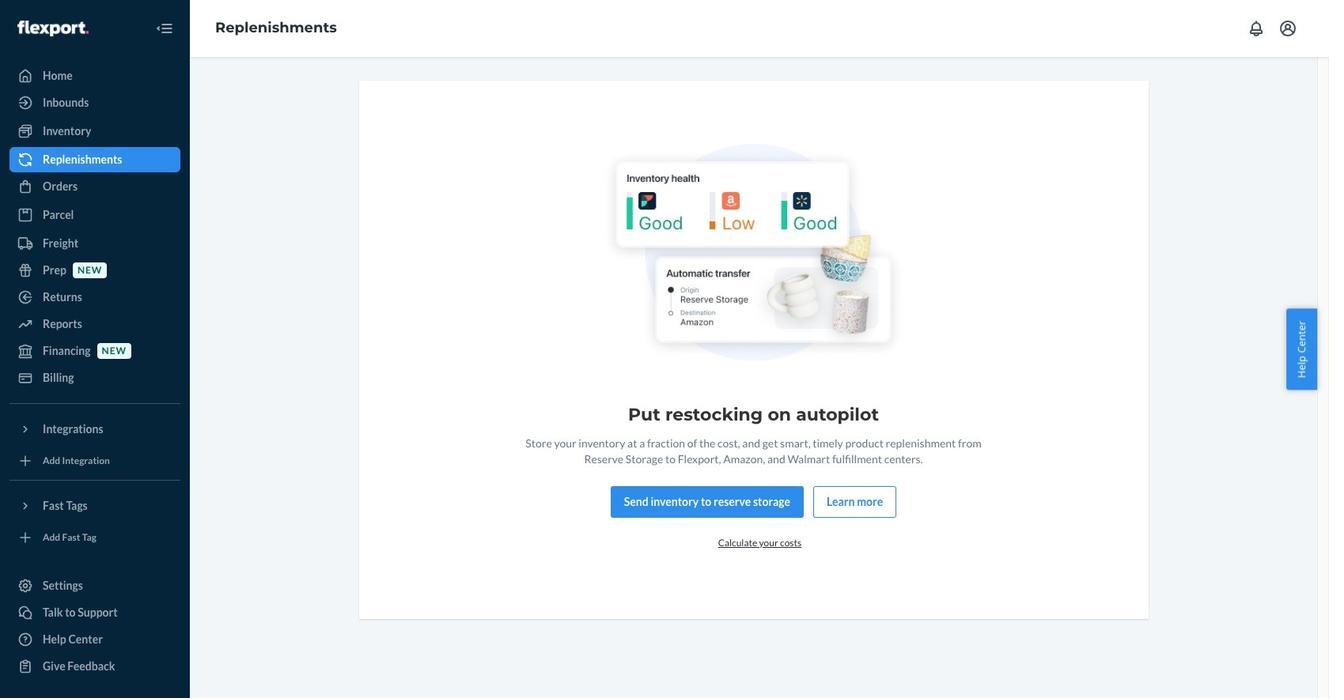Task type: describe. For each thing, give the bounding box(es) containing it.
open account menu image
[[1279, 19, 1298, 38]]

close navigation image
[[155, 19, 174, 38]]

empty list image
[[601, 144, 907, 368]]



Task type: locate. For each thing, give the bounding box(es) containing it.
open notifications image
[[1247, 19, 1266, 38]]

flexport logo image
[[17, 20, 88, 36]]



Task type: vqa. For each thing, say whether or not it's contained in the screenshot.
Open notifications Icon
yes



